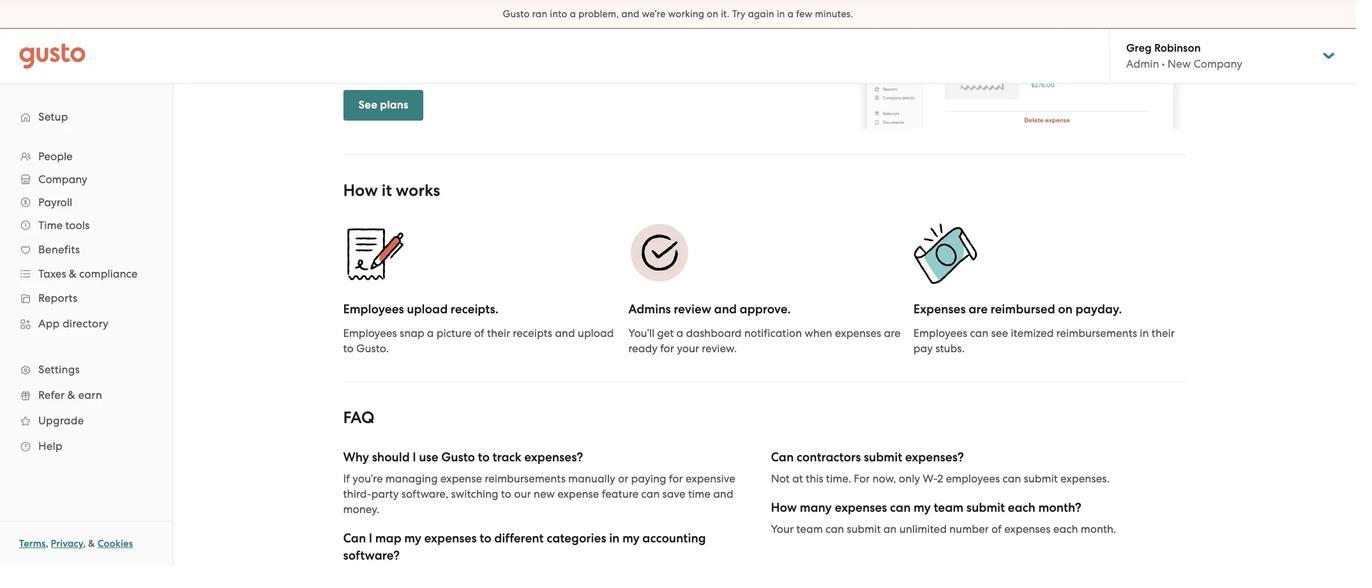 Task type: locate. For each thing, give the bounding box(es) containing it.
0 vertical spatial company
[[1194, 57, 1242, 70]]

,
[[46, 538, 48, 550], [83, 538, 86, 550]]

minutes.
[[815, 8, 853, 20]]

and left we're
[[621, 8, 639, 20]]

1 vertical spatial are
[[884, 327, 901, 340]]

into
[[550, 8, 567, 20]]

1 vertical spatial how
[[771, 501, 797, 515]]

to left different
[[480, 531, 491, 546]]

see
[[358, 98, 377, 112]]

each down month?
[[1053, 523, 1078, 536]]

taxes
[[38, 268, 66, 280]]

0 horizontal spatial upload
[[407, 302, 448, 317]]

dollar bill illustration image
[[914, 222, 977, 286]]

1 vertical spatial team
[[796, 523, 823, 536]]

1 vertical spatial of
[[991, 523, 1002, 536]]

& left cookies
[[88, 538, 95, 550]]

and up dashboard
[[714, 302, 737, 317]]

0 vertical spatial in
[[777, 8, 785, 20]]

0 vertical spatial i
[[413, 450, 416, 465]]

expense reimbursement screenshot image
[[854, 0, 1186, 129]]

expenses right when at the bottom
[[835, 327, 881, 340]]

and right receipts
[[555, 327, 575, 340]]

gusto
[[503, 8, 530, 20], [441, 450, 475, 465]]

1 vertical spatial gusto
[[441, 450, 475, 465]]

1 horizontal spatial their
[[1152, 327, 1175, 340]]

expenses inside can i map my expenses to different categories in my accounting software?
[[424, 531, 477, 546]]

0 horizontal spatial company
[[38, 173, 87, 186]]

approve.
[[740, 302, 791, 317]]

only
[[899, 473, 920, 485]]

setup
[[38, 110, 68, 123]]

works
[[396, 181, 440, 201]]

picture
[[437, 327, 472, 340]]

0 horizontal spatial ,
[[46, 538, 48, 550]]

third-
[[343, 488, 371, 501]]

1 horizontal spatial reimbursements
[[1056, 327, 1137, 340]]

1 horizontal spatial company
[[1194, 57, 1242, 70]]

0 vertical spatial of
[[474, 327, 484, 340]]

my left "accounting"
[[622, 531, 640, 546]]

your
[[677, 342, 699, 355]]

a inside the you'll get a dashboard notification when expenses are ready for your review.
[[676, 327, 683, 340]]

expenses inside the you'll get a dashboard notification when expenses are ready for your review.
[[835, 327, 881, 340]]

snap
[[400, 327, 424, 340]]

1 vertical spatial upload
[[578, 327, 614, 340]]

upload left you'll at bottom left
[[578, 327, 614, 340]]

app
[[38, 317, 60, 330]]

1 horizontal spatial expenses?
[[905, 450, 964, 465]]

on left it.
[[707, 8, 718, 20]]

, left cookies
[[83, 538, 86, 550]]

0 vertical spatial &
[[69, 268, 77, 280]]

1 vertical spatial company
[[38, 173, 87, 186]]

are inside the you'll get a dashboard notification when expenses are ready for your review.
[[884, 327, 901, 340]]

feature
[[602, 488, 639, 501]]

2 , from the left
[[83, 538, 86, 550]]

2 expenses? from the left
[[905, 450, 964, 465]]

upload up the snap
[[407, 302, 448, 317]]

to left 'our' in the bottom left of the page
[[501, 488, 511, 501]]

admin
[[1126, 57, 1159, 70]]

to inside can i map my expenses to different categories in my accounting software?
[[480, 531, 491, 546]]

should
[[372, 450, 410, 465]]

in
[[777, 8, 785, 20], [1140, 327, 1149, 340], [609, 531, 620, 546]]

their
[[487, 327, 510, 340], [1152, 327, 1175, 340]]

tools
[[65, 219, 90, 232]]

1 horizontal spatial on
[[1058, 302, 1073, 317]]

1 horizontal spatial of
[[991, 523, 1002, 536]]

0 vertical spatial team
[[934, 501, 964, 515]]

of right number at the bottom right of page
[[991, 523, 1002, 536]]

my
[[914, 501, 931, 515], [404, 531, 421, 546], [622, 531, 640, 546]]

0 vertical spatial are
[[969, 302, 988, 317]]

setup link
[[13, 105, 160, 128]]

employees upload receipts.
[[343, 302, 499, 317]]

list
[[0, 145, 172, 459]]

, left privacy link at the bottom left
[[46, 538, 48, 550]]

1 vertical spatial on
[[1058, 302, 1073, 317]]

company down people
[[38, 173, 87, 186]]

directory
[[62, 317, 109, 330]]

use
[[419, 450, 438, 465]]

upload
[[407, 302, 448, 317], [578, 327, 614, 340]]

reimbursements inside employees can see itemized reimbursements in their pay stubs.
[[1056, 327, 1137, 340]]

in inside employees can see itemized reimbursements in their pay stubs.
[[1140, 327, 1149, 340]]

checkmark illustration image
[[628, 222, 692, 286]]

it.
[[721, 8, 730, 20]]

money.
[[343, 503, 379, 516]]

0 horizontal spatial reimbursements
[[485, 473, 566, 485]]

or
[[618, 473, 628, 485]]

can down paying
[[641, 488, 660, 501]]

a right get
[[676, 327, 683, 340]]

working
[[668, 8, 704, 20]]

1 vertical spatial in
[[1140, 327, 1149, 340]]

0 horizontal spatial on
[[707, 8, 718, 20]]

can up not
[[771, 450, 794, 465]]

0 horizontal spatial their
[[487, 327, 510, 340]]

employees for employees upload receipts.
[[343, 302, 404, 317]]

cookies
[[98, 538, 133, 550]]

0 vertical spatial for
[[660, 342, 674, 355]]

1 vertical spatial &
[[68, 389, 75, 402]]

1 horizontal spatial each
[[1053, 523, 1078, 536]]

can inside employees can see itemized reimbursements in their pay stubs.
[[970, 327, 989, 340]]

0 horizontal spatial in
[[609, 531, 620, 546]]

1 vertical spatial expense
[[558, 488, 599, 501]]

see plans
[[358, 98, 408, 112]]

each left month?
[[1008, 501, 1035, 515]]

can
[[970, 327, 989, 340], [1003, 473, 1021, 485], [641, 488, 660, 501], [890, 501, 911, 515], [825, 523, 844, 536]]

submit up number at the bottom right of page
[[966, 501, 1005, 515]]

0 vertical spatial how
[[343, 181, 378, 201]]

can inside if you're managing expense reimbursements manually or paying for expensive third-party software, switching to our new expense feature can save time and money.
[[641, 488, 660, 501]]

1 vertical spatial for
[[669, 473, 683, 485]]

month.
[[1081, 523, 1116, 536]]

can left "see"
[[970, 327, 989, 340]]

1 horizontal spatial upload
[[578, 327, 614, 340]]

refer
[[38, 389, 65, 402]]

0 vertical spatial can
[[771, 450, 794, 465]]

2 vertical spatial in
[[609, 531, 620, 546]]

expenses? up new on the left bottom
[[524, 450, 583, 465]]

company inside greg robinson admin • new company
[[1194, 57, 1242, 70]]

0 horizontal spatial of
[[474, 327, 484, 340]]

how
[[343, 181, 378, 201], [771, 501, 797, 515]]

gusto right use
[[441, 450, 475, 465]]

0 horizontal spatial expense
[[440, 473, 482, 485]]

gusto navigation element
[[0, 84, 172, 479]]

terms
[[19, 538, 46, 550]]

can i map my expenses to different categories in my accounting software?
[[343, 531, 706, 563]]

faq
[[343, 408, 374, 428]]

reimbursements up 'our' in the bottom left of the page
[[485, 473, 566, 485]]

0 vertical spatial on
[[707, 8, 718, 20]]

new
[[1168, 57, 1191, 70]]

reports link
[[13, 287, 160, 310]]

reports
[[38, 292, 78, 305]]

1 vertical spatial reimbursements
[[485, 473, 566, 485]]

i up software?
[[369, 531, 372, 546]]

how left it
[[343, 181, 378, 201]]

1 their from the left
[[487, 327, 510, 340]]

expense up switching on the bottom of page
[[440, 473, 482, 485]]

each
[[1008, 501, 1035, 515], [1053, 523, 1078, 536]]

& inside dropdown button
[[69, 268, 77, 280]]

employees for employees can see itemized reimbursements in their pay stubs.
[[914, 327, 967, 340]]

for down get
[[660, 342, 674, 355]]

settings
[[38, 363, 80, 376]]

their inside employees can see itemized reimbursements in their pay stubs.
[[1152, 327, 1175, 340]]

of down receipts.
[[474, 327, 484, 340]]

review.
[[702, 342, 737, 355]]

time tools button
[[13, 214, 160, 237]]

1 horizontal spatial how
[[771, 501, 797, 515]]

0 vertical spatial each
[[1008, 501, 1035, 515]]

0 vertical spatial upload
[[407, 302, 448, 317]]

a right the snap
[[427, 327, 434, 340]]

1 vertical spatial can
[[343, 531, 366, 546]]

0 vertical spatial reimbursements
[[1056, 327, 1137, 340]]

not
[[771, 473, 790, 485]]

expenses
[[914, 302, 966, 317]]

how many expenses can my team submit each month?
[[771, 501, 1081, 515]]

month?
[[1038, 501, 1081, 515]]

submit
[[864, 450, 902, 465], [1024, 473, 1058, 485], [966, 501, 1005, 515], [847, 523, 881, 536]]

reimbursements inside if you're managing expense reimbursements manually or paying for expensive third-party software, switching to our new expense feature can save time and money.
[[485, 473, 566, 485]]

company inside dropdown button
[[38, 173, 87, 186]]

can inside can i map my expenses to different categories in my accounting software?
[[343, 531, 366, 546]]

can up software?
[[343, 531, 366, 546]]

many
[[800, 501, 832, 515]]

on
[[707, 8, 718, 20], [1058, 302, 1073, 317]]

map
[[375, 531, 401, 546]]

our
[[514, 488, 531, 501]]

0 horizontal spatial team
[[796, 523, 823, 536]]

1 horizontal spatial in
[[777, 8, 785, 20]]

expense down the manually
[[558, 488, 599, 501]]

privacy link
[[51, 538, 83, 550]]

1 vertical spatial i
[[369, 531, 372, 546]]

their inside employees snap a picture of their receipts and upload to gusto.
[[487, 327, 510, 340]]

0 horizontal spatial how
[[343, 181, 378, 201]]

reimbursements down payday.
[[1056, 327, 1137, 340]]

list containing people
[[0, 145, 172, 459]]

and down expensive
[[713, 488, 733, 501]]

employees inside employees can see itemized reimbursements in their pay stubs.
[[914, 327, 967, 340]]

expenses? up w-
[[905, 450, 964, 465]]

on left payday.
[[1058, 302, 1073, 317]]

team up the your team can submit an unlimited number of expenses each month.
[[934, 501, 964, 515]]

0 horizontal spatial gusto
[[441, 450, 475, 465]]

1 horizontal spatial my
[[622, 531, 640, 546]]

submit up now,
[[864, 450, 902, 465]]

can right employees
[[1003, 473, 1021, 485]]

2 their from the left
[[1152, 327, 1175, 340]]

for inside if you're managing expense reimbursements manually or paying for expensive third-party software, switching to our new expense feature can save time and money.
[[669, 473, 683, 485]]

expenses?
[[524, 450, 583, 465], [905, 450, 964, 465]]

how for how it works
[[343, 181, 378, 201]]

benefits
[[38, 243, 80, 256]]

team down many
[[796, 523, 823, 536]]

when
[[805, 327, 832, 340]]

expenses down month?
[[1004, 523, 1051, 536]]

0 vertical spatial expense
[[440, 473, 482, 485]]

company right new
[[1194, 57, 1242, 70]]

employees inside employees snap a picture of their receipts and upload to gusto.
[[343, 327, 397, 340]]

time
[[688, 488, 711, 501]]

are
[[969, 302, 988, 317], [884, 327, 901, 340]]

managing
[[385, 473, 438, 485]]

can for can i map my expenses to different categories in my accounting software?
[[343, 531, 366, 546]]

earn
[[78, 389, 102, 402]]

to inside if you're managing expense reimbursements manually or paying for expensive third-party software, switching to our new expense feature can save time and money.
[[501, 488, 511, 501]]

1 vertical spatial each
[[1053, 523, 1078, 536]]

2 horizontal spatial in
[[1140, 327, 1149, 340]]

payday.
[[1076, 302, 1122, 317]]

1 horizontal spatial team
[[934, 501, 964, 515]]

save
[[662, 488, 686, 501]]

problem,
[[578, 8, 619, 20]]

& right taxes
[[69, 268, 77, 280]]

company button
[[13, 168, 160, 191]]

& left earn
[[68, 389, 75, 402]]

reimbursed
[[991, 302, 1055, 317]]

my up unlimited
[[914, 501, 931, 515]]

expenses down switching on the bottom of page
[[424, 531, 477, 546]]

gusto left ran
[[503, 8, 530, 20]]

how up your
[[771, 501, 797, 515]]

and inside if you're managing expense reimbursements manually or paying for expensive third-party software, switching to our new expense feature can save time and money.
[[713, 488, 733, 501]]

reimbursements for expense
[[485, 473, 566, 485]]

i left use
[[413, 450, 416, 465]]

company
[[1194, 57, 1242, 70], [38, 173, 87, 186]]

1 horizontal spatial gusto
[[503, 8, 530, 20]]

for up save
[[669, 473, 683, 485]]

0 horizontal spatial are
[[884, 327, 901, 340]]

0 horizontal spatial can
[[343, 531, 366, 546]]

of inside employees snap a picture of their receipts and upload to gusto.
[[474, 327, 484, 340]]

to left gusto.
[[343, 342, 354, 355]]

my right 'map'
[[404, 531, 421, 546]]

receipts
[[513, 327, 552, 340]]

submit left an
[[847, 523, 881, 536]]

expense
[[440, 473, 482, 485], [558, 488, 599, 501]]

paying
[[631, 473, 666, 485]]

0 horizontal spatial i
[[369, 531, 372, 546]]

0 horizontal spatial expenses?
[[524, 450, 583, 465]]

1 horizontal spatial can
[[771, 450, 794, 465]]

1 , from the left
[[46, 538, 48, 550]]

1 horizontal spatial ,
[[83, 538, 86, 550]]



Task type: vqa. For each thing, say whether or not it's contained in the screenshot.
"software?"
yes



Task type: describe. For each thing, give the bounding box(es) containing it.
people
[[38, 150, 73, 163]]

terms link
[[19, 538, 46, 550]]

to left track
[[478, 450, 490, 465]]

get
[[657, 327, 674, 340]]

1 expenses? from the left
[[524, 450, 583, 465]]

& for earn
[[68, 389, 75, 402]]

receipts.
[[451, 302, 499, 317]]

0 vertical spatial gusto
[[503, 8, 530, 20]]

submit up month?
[[1024, 473, 1058, 485]]

why
[[343, 450, 369, 465]]

compliance
[[79, 268, 138, 280]]

you'll get a dashboard notification when expenses are ready for your review.
[[628, 327, 901, 355]]

admins review and approve.
[[628, 302, 791, 317]]

payroll button
[[13, 191, 160, 214]]

why should i use gusto to track expenses?
[[343, 450, 583, 465]]

it
[[382, 181, 392, 201]]

time tools
[[38, 219, 90, 232]]

ran
[[532, 8, 547, 20]]

review
[[674, 302, 711, 317]]

software,
[[401, 488, 448, 501]]

•
[[1162, 57, 1165, 70]]

party
[[371, 488, 399, 501]]

greg robinson admin • new company
[[1126, 41, 1242, 70]]

settings link
[[13, 358, 160, 381]]

this
[[806, 473, 823, 485]]

cookies button
[[98, 536, 133, 552]]

greg
[[1126, 41, 1152, 55]]

dashboard
[[686, 327, 742, 340]]

a inside employees snap a picture of their receipts and upload to gusto.
[[427, 327, 434, 340]]

app directory
[[38, 317, 109, 330]]

can contractors submit expenses?
[[771, 450, 964, 465]]

try
[[732, 8, 745, 20]]

help
[[38, 440, 63, 453]]

upgrade
[[38, 414, 84, 427]]

1 horizontal spatial i
[[413, 450, 416, 465]]

expenses.
[[1060, 473, 1110, 485]]

time.
[[826, 473, 851, 485]]

notification
[[744, 327, 802, 340]]

people button
[[13, 145, 160, 168]]

contractors
[[797, 450, 861, 465]]

number
[[949, 523, 989, 536]]

robinson
[[1154, 41, 1201, 55]]

for inside the you'll get a dashboard notification when expenses are ready for your review.
[[660, 342, 674, 355]]

software?
[[343, 549, 400, 563]]

0 horizontal spatial my
[[404, 531, 421, 546]]

reimbursements for itemized
[[1056, 327, 1137, 340]]

help link
[[13, 435, 160, 458]]

a left few
[[788, 8, 794, 20]]

categories
[[547, 531, 606, 546]]

i inside can i map my expenses to different categories in my accounting software?
[[369, 531, 372, 546]]

different
[[494, 531, 544, 546]]

benefits link
[[13, 238, 160, 261]]

0 horizontal spatial each
[[1008, 501, 1035, 515]]

2 vertical spatial &
[[88, 538, 95, 550]]

accounting
[[643, 531, 706, 546]]

terms , privacy , & cookies
[[19, 538, 133, 550]]

can for can contractors submit expenses?
[[771, 450, 794, 465]]

taxes & compliance
[[38, 268, 138, 280]]

to inside employees snap a picture of their receipts and upload to gusto.
[[343, 342, 354, 355]]

employees for employees snap a picture of their receipts and upload to gusto.
[[343, 327, 397, 340]]

2 horizontal spatial my
[[914, 501, 931, 515]]

employees
[[946, 473, 1000, 485]]

home image
[[19, 43, 86, 69]]

taxes & compliance button
[[13, 262, 160, 285]]

& for compliance
[[69, 268, 77, 280]]

employees snap a picture of their receipts and upload to gusto.
[[343, 327, 614, 355]]

payroll
[[38, 196, 72, 209]]

switching
[[451, 488, 498, 501]]

if
[[343, 473, 350, 485]]

upload inside employees snap a picture of their receipts and upload to gusto.
[[578, 327, 614, 340]]

refer & earn link
[[13, 384, 160, 407]]

refer & earn
[[38, 389, 102, 402]]

1 horizontal spatial expense
[[558, 488, 599, 501]]

admins
[[628, 302, 671, 317]]

in inside can i map my expenses to different categories in my accounting software?
[[609, 531, 620, 546]]

gusto.
[[356, 342, 389, 355]]

how for how many expenses can my team submit each month?
[[771, 501, 797, 515]]

we're
[[642, 8, 666, 20]]

for
[[854, 473, 870, 485]]

itemized
[[1011, 327, 1054, 340]]

expenses down for
[[835, 501, 887, 515]]

can down many
[[825, 523, 844, 536]]

1 horizontal spatial are
[[969, 302, 988, 317]]

now,
[[872, 473, 896, 485]]

at
[[792, 473, 803, 485]]

privacy
[[51, 538, 83, 550]]

app directory link
[[13, 312, 160, 335]]

a right into
[[570, 8, 576, 20]]

time
[[38, 219, 63, 232]]

upgrade link
[[13, 409, 160, 432]]

employees can see itemized reimbursements in their pay stubs.
[[914, 327, 1175, 355]]

if you're managing expense reimbursements manually or paying for expensive third-party software, switching to our new expense feature can save time and money.
[[343, 473, 735, 516]]

track
[[493, 450, 521, 465]]

again
[[748, 8, 774, 20]]

and inside employees snap a picture of their receipts and upload to gusto.
[[555, 327, 575, 340]]

few
[[796, 8, 812, 20]]

stubs.
[[935, 342, 965, 355]]

expensive
[[686, 473, 735, 485]]

can up an
[[890, 501, 911, 515]]

not at this time. for now, only w-2 employees can submit expenses.
[[771, 473, 1110, 485]]

your team can submit an unlimited number of expenses each month.
[[771, 523, 1116, 536]]

receipt illustration image
[[343, 222, 407, 286]]



